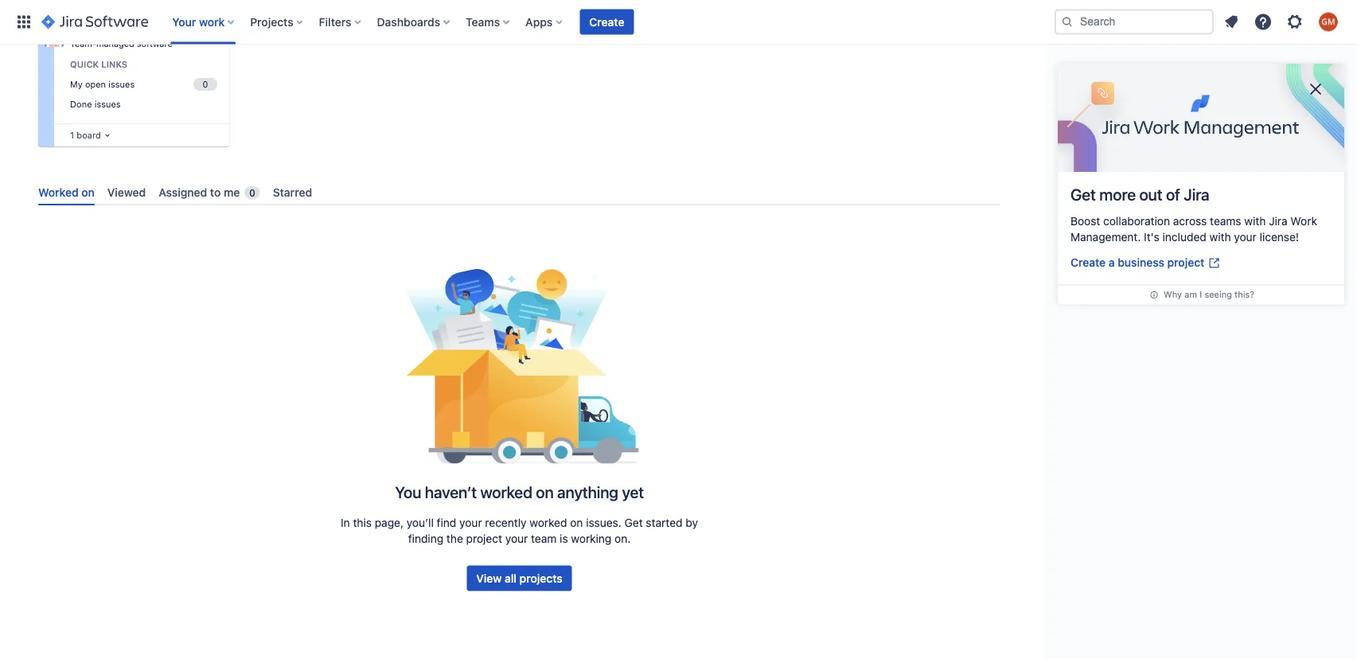 Task type: vqa. For each thing, say whether or not it's contained in the screenshot.
USER
no



Task type: describe. For each thing, give the bounding box(es) containing it.
on inside tab list
[[81, 186, 95, 199]]

license!
[[1260, 231, 1300, 244]]

worked
[[38, 186, 79, 199]]

teams
[[466, 15, 500, 28]]

primary element
[[10, 0, 1055, 44]]

all
[[505, 572, 517, 585]]

you'll
[[407, 516, 434, 529]]

work
[[1291, 215, 1318, 228]]

managed
[[96, 39, 134, 49]]

close image
[[1307, 80, 1326, 99]]

out
[[1140, 185, 1163, 203]]

jira inside boost collaboration across teams with jira work management. it's included with your license!
[[1270, 215, 1288, 228]]

1 horizontal spatial get
[[1071, 185, 1096, 203]]

projects
[[250, 15, 294, 28]]

1 horizontal spatial project
[[1168, 256, 1205, 269]]

team
[[531, 532, 557, 545]]

me
[[224, 186, 240, 199]]

create for create a business project
[[1071, 256, 1106, 269]]

create for create
[[590, 15, 625, 28]]

collaboration
[[1104, 215, 1171, 228]]

Search field
[[1055, 9, 1214, 35]]

done issues
[[70, 99, 121, 109]]

worked on
[[38, 186, 95, 199]]

0
[[249, 187, 255, 198]]

get inside in this page, you'll find your recently worked on issues. get started by finding the project your team is working on.
[[625, 516, 643, 529]]

your
[[172, 15, 196, 28]]

0 vertical spatial with
[[1245, 215, 1267, 228]]

my
[[70, 79, 83, 89]]

management.
[[1071, 231, 1141, 244]]

teams button
[[461, 9, 516, 35]]

my open issues
[[70, 79, 135, 89]]

is
[[560, 532, 568, 545]]

started
[[646, 516, 683, 529]]

1 board
[[70, 130, 101, 140]]

find
[[437, 516, 457, 529]]

dashboards button
[[372, 9, 456, 35]]

project inside in this page, you'll find your recently worked on issues. get started by finding the project your team is working on.
[[466, 532, 502, 545]]

why am i seeing this?
[[1164, 289, 1255, 300]]

board
[[77, 130, 101, 140]]

1 horizontal spatial your
[[506, 532, 528, 545]]

create a business project
[[1071, 256, 1205, 269]]

1 board button
[[67, 127, 114, 144]]

0 vertical spatial worked
[[481, 483, 533, 502]]

business
[[1118, 256, 1165, 269]]

worked inside in this page, you'll find your recently worked on issues. get started by finding the project your team is working on.
[[530, 516, 567, 529]]

on.
[[615, 532, 631, 545]]

1 vertical spatial on
[[536, 483, 554, 502]]

you haven't worked on anything yet
[[395, 483, 644, 502]]

projects button
[[245, 9, 309, 35]]

dashboards
[[377, 15, 440, 28]]

viewed
[[107, 186, 146, 199]]

to
[[210, 186, 221, 199]]

across
[[1174, 215, 1208, 228]]

of
[[1167, 185, 1181, 203]]

done
[[70, 99, 92, 109]]

1
[[70, 130, 74, 140]]

assigned
[[159, 186, 207, 199]]

your profile and settings image
[[1320, 12, 1339, 31]]

view
[[476, 572, 502, 585]]

a
[[1109, 256, 1115, 269]]

appswitcher icon image
[[14, 12, 33, 31]]

quick links
[[70, 59, 128, 70]]

page,
[[375, 516, 404, 529]]

on inside in this page, you'll find your recently worked on issues. get started by finding the project your team is working on.
[[570, 516, 583, 529]]



Task type: locate. For each thing, give the bounding box(es) containing it.
2 horizontal spatial on
[[570, 516, 583, 529]]

create left the "a"
[[1071, 256, 1106, 269]]

jira up license! at the right top
[[1270, 215, 1288, 228]]

am
[[1185, 289, 1198, 300]]

0 vertical spatial your
[[1235, 231, 1257, 244]]

issues down my open issues
[[94, 99, 121, 109]]

on
[[81, 186, 95, 199], [536, 483, 554, 502], [570, 516, 583, 529]]

project down recently
[[466, 532, 502, 545]]

worked
[[481, 483, 533, 502], [530, 516, 567, 529]]

2 horizontal spatial your
[[1235, 231, 1257, 244]]

with down teams
[[1210, 231, 1232, 244]]

help image
[[1254, 12, 1273, 31]]

0 horizontal spatial on
[[81, 186, 95, 199]]

with up license! at the right top
[[1245, 215, 1267, 228]]

projects
[[520, 572, 563, 585]]

i
[[1200, 289, 1203, 300]]

it's
[[1144, 231, 1160, 244]]

banner containing your work
[[0, 0, 1358, 45]]

view all projects link
[[467, 566, 572, 591]]

banner
[[0, 0, 1358, 45]]

more
[[1100, 185, 1136, 203]]

seeing
[[1205, 289, 1233, 300]]

software
[[137, 39, 173, 49]]

create
[[590, 15, 625, 28], [1071, 256, 1106, 269]]

worked up recently
[[481, 483, 533, 502]]

boost
[[1071, 215, 1101, 228]]

your work button
[[167, 9, 241, 35]]

0 horizontal spatial project
[[466, 532, 502, 545]]

my open issues link
[[67, 75, 220, 93]]

haven't
[[425, 483, 477, 502]]

work
[[199, 15, 225, 28]]

finding
[[408, 532, 444, 545]]

included
[[1163, 231, 1207, 244]]

1 horizontal spatial with
[[1245, 215, 1267, 228]]

filters button
[[314, 9, 368, 35]]

in
[[341, 516, 350, 529]]

tab list containing worked on
[[32, 179, 1007, 206]]

1 horizontal spatial on
[[536, 483, 554, 502]]

worked up team
[[530, 516, 567, 529]]

2 vertical spatial your
[[506, 532, 528, 545]]

with
[[1245, 215, 1267, 228], [1210, 231, 1232, 244]]

notifications image
[[1222, 12, 1242, 31]]

by
[[686, 516, 698, 529]]

on up working
[[570, 516, 583, 529]]

quick
[[70, 59, 99, 70]]

0 vertical spatial issues
[[108, 79, 135, 89]]

in this page, you'll find your recently worked on issues. get started by finding the project your team is working on.
[[341, 516, 698, 545]]

filters
[[319, 15, 352, 28]]

0 horizontal spatial with
[[1210, 231, 1232, 244]]

team-managed software
[[70, 39, 173, 49]]

2 vertical spatial on
[[570, 516, 583, 529]]

your down teams
[[1235, 231, 1257, 244]]

tab list
[[32, 179, 1007, 206]]

jira right of
[[1184, 185, 1210, 203]]

1 horizontal spatial jira
[[1270, 215, 1288, 228]]

issues
[[108, 79, 135, 89], [94, 99, 121, 109]]

create button
[[580, 9, 634, 35]]

working
[[571, 532, 612, 545]]

recently
[[485, 516, 527, 529]]

project down "included" at the right top of page
[[1168, 256, 1205, 269]]

0 vertical spatial create
[[590, 15, 625, 28]]

get more out of jira
[[1071, 185, 1210, 203]]

1 vertical spatial with
[[1210, 231, 1232, 244]]

0 vertical spatial on
[[81, 186, 95, 199]]

open
[[85, 79, 106, 89]]

create right apps dropdown button
[[590, 15, 625, 28]]

done issues link
[[67, 95, 220, 113]]

jira software image
[[41, 12, 148, 31], [41, 12, 148, 31]]

your up the at the left bottom
[[460, 516, 482, 529]]

this
[[353, 516, 372, 529]]

links
[[101, 59, 128, 70]]

team-
[[70, 39, 96, 49]]

your inside boost collaboration across teams with jira work management. it's included with your license!
[[1235, 231, 1257, 244]]

1 vertical spatial project
[[466, 532, 502, 545]]

get up on.
[[625, 516, 643, 529]]

0 horizontal spatial get
[[625, 516, 643, 529]]

your down recently
[[506, 532, 528, 545]]

assigned to me
[[159, 186, 240, 199]]

settings image
[[1286, 12, 1305, 31]]

0 horizontal spatial jira
[[1184, 185, 1210, 203]]

this?
[[1235, 289, 1255, 300]]

the
[[447, 532, 463, 545]]

your
[[1235, 231, 1257, 244], [460, 516, 482, 529], [506, 532, 528, 545]]

view all projects
[[476, 572, 563, 585]]

1 vertical spatial worked
[[530, 516, 567, 529]]

issues down links
[[108, 79, 135, 89]]

why
[[1164, 289, 1183, 300]]

boost collaboration across teams with jira work management. it's included with your license!
[[1071, 215, 1318, 244]]

0 vertical spatial get
[[1071, 185, 1096, 203]]

board image
[[101, 129, 114, 142]]

teams
[[1211, 215, 1242, 228]]

apps button
[[521, 9, 569, 35]]

1 vertical spatial get
[[625, 516, 643, 529]]

team-managed software link
[[45, 25, 220, 49]]

jira
[[1184, 185, 1210, 203], [1270, 215, 1288, 228]]

on right worked
[[81, 186, 95, 199]]

get up boost at the right
[[1071, 185, 1096, 203]]

yet
[[622, 483, 644, 502]]

1 vertical spatial create
[[1071, 256, 1106, 269]]

issues inside "link"
[[94, 99, 121, 109]]

get
[[1071, 185, 1096, 203], [625, 516, 643, 529]]

0 vertical spatial project
[[1168, 256, 1205, 269]]

1 vertical spatial issues
[[94, 99, 121, 109]]

0 horizontal spatial your
[[460, 516, 482, 529]]

anything
[[558, 483, 619, 502]]

create inside button
[[590, 15, 625, 28]]

your work
[[172, 15, 225, 28]]

1 horizontal spatial create
[[1071, 256, 1106, 269]]

1 vertical spatial your
[[460, 516, 482, 529]]

0 horizontal spatial create
[[590, 15, 625, 28]]

project
[[1168, 256, 1205, 269], [466, 532, 502, 545]]

create a business project link
[[1071, 255, 1221, 272]]

you
[[395, 483, 422, 502]]

issues.
[[586, 516, 622, 529]]

on left anything
[[536, 483, 554, 502]]

apps
[[526, 15, 553, 28]]

0 vertical spatial jira
[[1184, 185, 1210, 203]]

starred
[[273, 186, 312, 199]]

1 vertical spatial jira
[[1270, 215, 1288, 228]]

search image
[[1062, 16, 1074, 28]]



